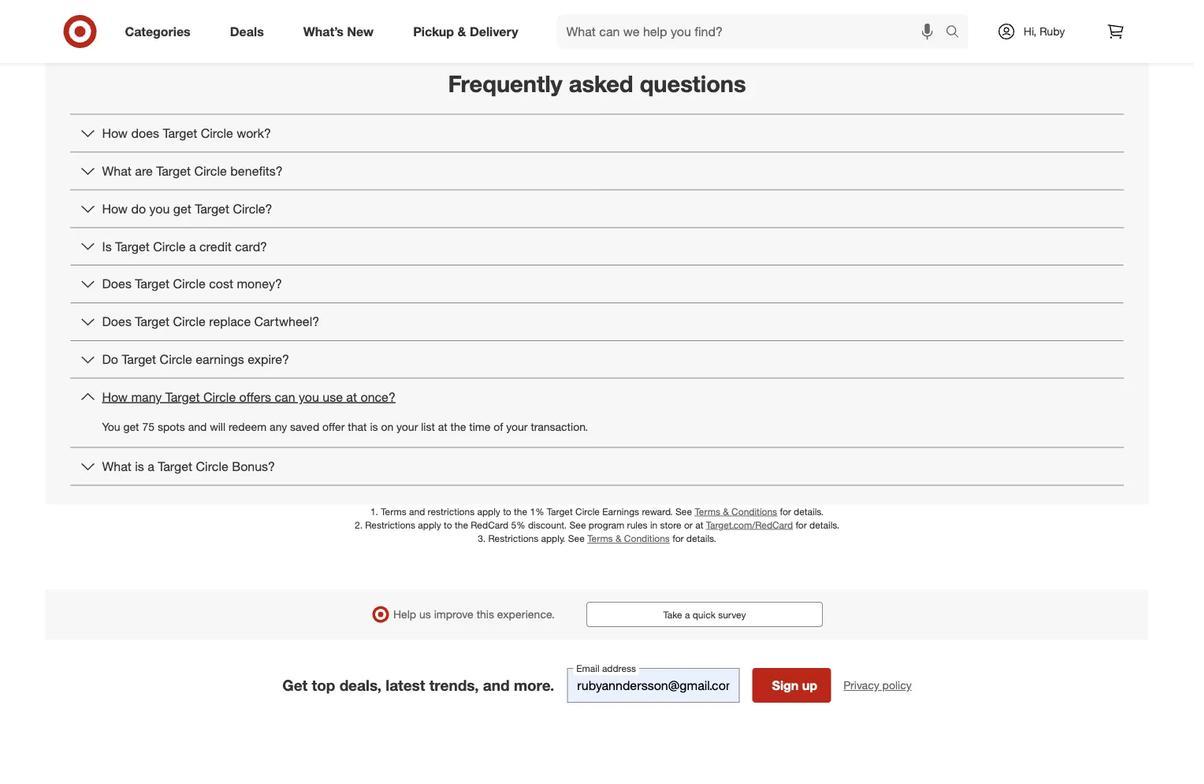Task type: vqa. For each thing, say whether or not it's contained in the screenshot.
middle be
no



Task type: describe. For each thing, give the bounding box(es) containing it.
how does target circle work? button
[[71, 115, 1124, 152]]

75
[[142, 420, 155, 434]]

circle left work?
[[201, 126, 233, 141]]

target down does target circle cost money?
[[135, 314, 170, 330]]

2 horizontal spatial terms
[[695, 506, 720, 518]]

1%
[[530, 506, 544, 518]]

do
[[102, 352, 118, 367]]

circle inside 1. terms and restrictions apply to the 1% target circle earnings reward. see terms & conditions for details. 2. restrictions apply to the redcard 5% discount. see program rules in store or at target.com/redcard for details. 3. restrictions apply. see terms & conditions for details.
[[575, 506, 600, 518]]

target right does
[[163, 126, 197, 141]]

do target circle earnings expire? button
[[71, 341, 1124, 378]]

does for does target circle replace cartwheel?
[[102, 314, 132, 330]]

time
[[469, 420, 491, 434]]

at inside dropdown button
[[346, 390, 357, 405]]

this
[[477, 608, 494, 622]]

on
[[381, 420, 394, 434]]

pickup
[[413, 24, 454, 39]]

benefits?
[[230, 163, 283, 179]]

sign up
[[772, 678, 817, 693]]

do
[[131, 201, 146, 216]]

2 vertical spatial see
[[568, 533, 585, 545]]

how do you get target circle?
[[102, 201, 272, 216]]

1. terms and restrictions apply to the 1% target circle earnings reward. see terms & conditions for details. 2. restrictions apply to the redcard 5% discount. see program rules in store or at target.com/redcard for details. 3. restrictions apply. see terms & conditions for details.
[[355, 506, 840, 545]]

0 horizontal spatial conditions
[[624, 533, 670, 545]]

categories link
[[112, 14, 210, 49]]

take a quick survey
[[663, 609, 746, 621]]

target inside dropdown button
[[165, 390, 200, 405]]

what are target circle benefits? button
[[71, 153, 1124, 190]]

policy
[[883, 679, 912, 693]]

do target circle earnings expire?
[[102, 352, 289, 367]]

list
[[421, 420, 435, 434]]

cartwheel?
[[254, 314, 319, 330]]

2 your from the left
[[506, 420, 528, 434]]

what's
[[303, 24, 344, 39]]

quick
[[693, 609, 716, 621]]

saved
[[290, 420, 319, 434]]

more.
[[514, 676, 554, 695]]

of
[[494, 420, 503, 434]]

and inside 1. terms and restrictions apply to the 1% target circle earnings reward. see terms & conditions for details. 2. restrictions apply to the redcard 5% discount. see program rules in store or at target.com/redcard for details. 3. restrictions apply. see terms & conditions for details.
[[409, 506, 425, 518]]

target right do
[[122, 352, 156, 367]]

program
[[589, 519, 624, 531]]

target.com/redcard
[[706, 519, 793, 531]]

how for how many target circle offers can you use at once?
[[102, 390, 128, 405]]

frequently asked questions
[[448, 70, 746, 98]]

use
[[323, 390, 343, 405]]

redeem
[[229, 420, 267, 434]]

target.com/redcard link
[[706, 519, 793, 531]]

store
[[660, 519, 682, 531]]

a inside what is a target circle bonus? dropdown button
[[148, 459, 154, 474]]

how for how do you get target circle?
[[102, 201, 128, 216]]

what's new link
[[290, 14, 393, 49]]

many
[[131, 390, 162, 405]]

cost
[[209, 276, 233, 292]]

0 vertical spatial details.
[[794, 506, 824, 518]]

new
[[347, 24, 374, 39]]

circle down 'will'
[[196, 459, 228, 474]]

privacy
[[844, 679, 879, 693]]

what is a target circle bonus?
[[102, 459, 275, 474]]

at inside 1. terms and restrictions apply to the 1% target circle earnings reward. see terms & conditions for details. 2. restrictions apply to the redcard 5% discount. see program rules in store or at target.com/redcard for details. 3. restrictions apply. see terms & conditions for details.
[[695, 519, 704, 531]]

0 horizontal spatial get
[[123, 420, 139, 434]]

5%
[[511, 519, 525, 531]]

circle?
[[233, 201, 272, 216]]

redcard
[[471, 519, 509, 531]]

work?
[[237, 126, 271, 141]]

earnings
[[196, 352, 244, 367]]

transaction.
[[531, 420, 588, 434]]

rules
[[627, 519, 648, 531]]

what are target circle benefits?
[[102, 163, 283, 179]]

does
[[131, 126, 159, 141]]

improve
[[434, 608, 474, 622]]

1 vertical spatial see
[[569, 519, 586, 531]]

2 horizontal spatial &
[[723, 506, 729, 518]]

2 horizontal spatial and
[[483, 676, 510, 695]]

a inside is target circle a credit card? dropdown button
[[189, 239, 196, 254]]

how do you get target circle? button
[[71, 190, 1124, 227]]

once?
[[361, 390, 396, 405]]

us
[[419, 608, 431, 622]]

does target circle cost money?
[[102, 276, 282, 292]]

hi, ruby
[[1024, 24, 1065, 38]]

reward.
[[642, 506, 673, 518]]

latest
[[386, 676, 425, 695]]

0 horizontal spatial restrictions
[[365, 519, 415, 531]]

money?
[[237, 276, 282, 292]]

restrictions
[[428, 506, 475, 518]]

spots
[[158, 420, 185, 434]]

does target circle replace cartwheel? button
[[71, 303, 1124, 340]]

0 vertical spatial the
[[451, 420, 466, 434]]

help us improve this experience.
[[393, 608, 555, 622]]

pickup & delivery link
[[400, 14, 538, 49]]

you inside dropdown button
[[299, 390, 319, 405]]

replace
[[209, 314, 251, 330]]

how many target circle offers can you use at once?
[[102, 390, 396, 405]]

2 vertical spatial for
[[673, 533, 684, 545]]

take a quick survey button
[[586, 602, 823, 627]]

frequently
[[448, 70, 563, 98]]

circle left cost on the top of page
[[173, 276, 206, 292]]

questions
[[640, 70, 746, 98]]

1 your from the left
[[397, 420, 418, 434]]

pickup & delivery
[[413, 24, 518, 39]]

you inside "dropdown button"
[[149, 201, 170, 216]]

trends,
[[429, 676, 479, 695]]

is target circle a credit card? button
[[71, 228, 1124, 265]]



Task type: locate. For each thing, give the bounding box(es) containing it.
to down restrictions at the bottom of page
[[444, 519, 452, 531]]

bonus?
[[232, 459, 275, 474]]

discount.
[[528, 519, 567, 531]]

2 vertical spatial and
[[483, 676, 510, 695]]

see up "or"
[[676, 506, 692, 518]]

what
[[102, 163, 132, 179], [102, 459, 132, 474]]

3.
[[478, 533, 486, 545]]

see right apply.
[[568, 533, 585, 545]]

1 horizontal spatial to
[[503, 506, 511, 518]]

1 horizontal spatial and
[[409, 506, 425, 518]]

apply
[[477, 506, 500, 518], [418, 519, 441, 531]]

up
[[802, 678, 817, 693]]

does target circle cost money? button
[[71, 266, 1124, 303]]

how inside dropdown button
[[102, 390, 128, 405]]

can
[[275, 390, 295, 405]]

target inside 1. terms and restrictions apply to the 1% target circle earnings reward. see terms & conditions for details. 2. restrictions apply to the redcard 5% discount. see program rules in store or at target.com/redcard for details. 3. restrictions apply. see terms & conditions for details.
[[547, 506, 573, 518]]

1 horizontal spatial conditions
[[732, 506, 777, 518]]

what for what are target circle benefits?
[[102, 163, 132, 179]]

or
[[684, 519, 693, 531]]

circle down does target circle cost money?
[[173, 314, 206, 330]]

2 vertical spatial a
[[685, 609, 690, 621]]

2 vertical spatial &
[[616, 533, 622, 545]]

1 vertical spatial &
[[723, 506, 729, 518]]

restrictions down 1. at left
[[365, 519, 415, 531]]

terms up target.com/redcard "link"
[[695, 506, 720, 518]]

you left use
[[299, 390, 319, 405]]

0 vertical spatial &
[[458, 24, 466, 39]]

help
[[393, 608, 416, 622]]

1 how from the top
[[102, 126, 128, 141]]

0 vertical spatial at
[[346, 390, 357, 405]]

how up you
[[102, 390, 128, 405]]

circle up 'will'
[[203, 390, 236, 405]]

apply.
[[541, 533, 566, 545]]

1 vertical spatial a
[[148, 459, 154, 474]]

1 horizontal spatial at
[[438, 420, 447, 434]]

is down the 75
[[135, 459, 144, 474]]

you right do
[[149, 201, 170, 216]]

get inside "dropdown button"
[[173, 201, 191, 216]]

1 vertical spatial get
[[123, 420, 139, 434]]

1 what from the top
[[102, 163, 132, 179]]

you get 75 spots and will redeem any saved offer that is on your list at the time of your transaction.
[[102, 420, 588, 434]]

1 vertical spatial what
[[102, 459, 132, 474]]

0 vertical spatial and
[[188, 420, 207, 434]]

ruby
[[1040, 24, 1065, 38]]

how inside dropdown button
[[102, 126, 128, 141]]

how many target circle offers can you use at once? button
[[71, 379, 1124, 416]]

what inside what are target circle benefits? dropdown button
[[102, 163, 132, 179]]

circle inside dropdown button
[[203, 390, 236, 405]]

0 vertical spatial a
[[189, 239, 196, 254]]

0 vertical spatial you
[[149, 201, 170, 216]]

2 horizontal spatial a
[[685, 609, 690, 621]]

3 how from the top
[[102, 390, 128, 405]]

what down you
[[102, 459, 132, 474]]

target right is
[[115, 239, 150, 254]]

the left time
[[451, 420, 466, 434]]

does down is
[[102, 276, 132, 292]]

apply up redcard
[[477, 506, 500, 518]]

what for what is a target circle bonus?
[[102, 459, 132, 474]]

2 how from the top
[[102, 201, 128, 216]]

privacy policy
[[844, 679, 912, 693]]

2.
[[355, 519, 363, 531]]

is left on
[[370, 420, 378, 434]]

for down store
[[673, 533, 684, 545]]

card?
[[235, 239, 267, 254]]

categories
[[125, 24, 191, 39]]

get left the 75
[[123, 420, 139, 434]]

any
[[270, 420, 287, 434]]

0 vertical spatial how
[[102, 126, 128, 141]]

hi,
[[1024, 24, 1037, 38]]

you
[[149, 201, 170, 216], [299, 390, 319, 405]]

2 vertical spatial the
[[455, 519, 468, 531]]

2 horizontal spatial at
[[695, 519, 704, 531]]

your right of
[[506, 420, 528, 434]]

is
[[102, 239, 112, 254]]

target up spots on the bottom left of page
[[165, 390, 200, 405]]

0 horizontal spatial is
[[135, 459, 144, 474]]

2 does from the top
[[102, 314, 132, 330]]

get top deals, latest trends, and more.
[[282, 676, 554, 695]]

1 horizontal spatial restrictions
[[488, 533, 539, 545]]

0 horizontal spatial &
[[458, 24, 466, 39]]

are
[[135, 163, 153, 179]]

What can we help you find? suggestions appear below search field
[[557, 14, 950, 49]]

to
[[503, 506, 511, 518], [444, 519, 452, 531]]

1 vertical spatial does
[[102, 314, 132, 330]]

terms
[[381, 506, 407, 518], [695, 506, 720, 518], [587, 533, 613, 545]]

1 vertical spatial the
[[514, 506, 527, 518]]

and left more.
[[483, 676, 510, 695]]

does target circle replace cartwheel?
[[102, 314, 319, 330]]

and left 'will'
[[188, 420, 207, 434]]

circle
[[201, 126, 233, 141], [194, 163, 227, 179], [153, 239, 186, 254], [173, 276, 206, 292], [173, 314, 206, 330], [160, 352, 192, 367], [203, 390, 236, 405], [196, 459, 228, 474], [575, 506, 600, 518]]

target right are
[[156, 163, 191, 179]]

0 horizontal spatial for
[[673, 533, 684, 545]]

0 vertical spatial what
[[102, 163, 132, 179]]

0 vertical spatial terms & conditions link
[[695, 506, 777, 518]]

conditions
[[732, 506, 777, 518], [624, 533, 670, 545]]

target
[[163, 126, 197, 141], [156, 163, 191, 179], [195, 201, 229, 216], [115, 239, 150, 254], [135, 276, 170, 292], [135, 314, 170, 330], [122, 352, 156, 367], [165, 390, 200, 405], [158, 459, 192, 474], [547, 506, 573, 518]]

survey
[[718, 609, 746, 621]]

earnings
[[602, 506, 639, 518]]

0 horizontal spatial to
[[444, 519, 452, 531]]

target down "is target circle a credit card?"
[[135, 276, 170, 292]]

offers
[[239, 390, 271, 405]]

1 horizontal spatial &
[[616, 533, 622, 545]]

& right the pickup
[[458, 24, 466, 39]]

top
[[312, 676, 335, 695]]

a left credit
[[189, 239, 196, 254]]

terms & conditions link
[[695, 506, 777, 518], [587, 533, 670, 545]]

1 vertical spatial to
[[444, 519, 452, 531]]

0 vertical spatial to
[[503, 506, 511, 518]]

the down restrictions at the bottom of page
[[455, 519, 468, 531]]

0 horizontal spatial at
[[346, 390, 357, 405]]

1 does from the top
[[102, 276, 132, 292]]

2 what from the top
[[102, 459, 132, 474]]

how inside "dropdown button"
[[102, 201, 128, 216]]

1 vertical spatial conditions
[[624, 533, 670, 545]]

see left program
[[569, 519, 586, 531]]

conditions up target.com/redcard "link"
[[732, 506, 777, 518]]

& down program
[[616, 533, 622, 545]]

1 horizontal spatial terms & conditions link
[[695, 506, 777, 518]]

experience.
[[497, 608, 555, 622]]

0 horizontal spatial a
[[148, 459, 154, 474]]

1 vertical spatial you
[[299, 390, 319, 405]]

how
[[102, 126, 128, 141], [102, 201, 128, 216], [102, 390, 128, 405]]

2 vertical spatial details.
[[686, 533, 716, 545]]

target down spots on the bottom left of page
[[158, 459, 192, 474]]

apply down restrictions at the bottom of page
[[418, 519, 441, 531]]

get
[[282, 676, 308, 695]]

deals
[[230, 24, 264, 39]]

how left do
[[102, 201, 128, 216]]

at
[[346, 390, 357, 405], [438, 420, 447, 434], [695, 519, 704, 531]]

and left restrictions at the bottom of page
[[409, 506, 425, 518]]

0 vertical spatial get
[[173, 201, 191, 216]]

sign
[[772, 678, 799, 693]]

1 horizontal spatial your
[[506, 420, 528, 434]]

1 vertical spatial details.
[[810, 519, 840, 531]]

1 vertical spatial at
[[438, 420, 447, 434]]

1 vertical spatial and
[[409, 506, 425, 518]]

terms & conditions link for 1. terms and restrictions apply to the 1% target circle earnings reward. see
[[695, 506, 777, 518]]

conditions down the in
[[624, 533, 670, 545]]

what left are
[[102, 163, 132, 179]]

a inside take a quick survey button
[[685, 609, 690, 621]]

1 vertical spatial for
[[796, 519, 807, 531]]

terms down program
[[587, 533, 613, 545]]

1 horizontal spatial for
[[780, 506, 791, 518]]

get
[[173, 201, 191, 216], [123, 420, 139, 434]]

0 vertical spatial is
[[370, 420, 378, 434]]

terms & conditions link up target.com/redcard
[[695, 506, 777, 518]]

delivery
[[470, 24, 518, 39]]

target up the "discount."
[[547, 506, 573, 518]]

at right use
[[346, 390, 357, 405]]

circle up program
[[575, 506, 600, 518]]

circle left earnings
[[160, 352, 192, 367]]

2 vertical spatial at
[[695, 519, 704, 531]]

is target circle a credit card?
[[102, 239, 267, 254]]

for right target.com/redcard "link"
[[796, 519, 807, 531]]

does up do
[[102, 314, 132, 330]]

circle up how do you get target circle?
[[194, 163, 227, 179]]

0 horizontal spatial apply
[[418, 519, 441, 531]]

1 horizontal spatial is
[[370, 420, 378, 434]]

& up target.com/redcard
[[723, 506, 729, 518]]

how for how does target circle work?
[[102, 126, 128, 141]]

see
[[676, 506, 692, 518], [569, 519, 586, 531], [568, 533, 585, 545]]

terms & conditions link for 3. restrictions apply. see
[[587, 533, 670, 545]]

1 vertical spatial apply
[[418, 519, 441, 531]]

search button
[[938, 14, 976, 52]]

how does target circle work?
[[102, 126, 271, 141]]

privacy policy link
[[844, 678, 912, 694]]

0 vertical spatial for
[[780, 506, 791, 518]]

you
[[102, 420, 120, 434]]

None text field
[[567, 668, 740, 703]]

a
[[189, 239, 196, 254], [148, 459, 154, 474], [685, 609, 690, 621]]

target inside "dropdown button"
[[195, 201, 229, 216]]

is
[[370, 420, 378, 434], [135, 459, 144, 474]]

0 horizontal spatial terms
[[381, 506, 407, 518]]

restrictions down 5%
[[488, 533, 539, 545]]

2 vertical spatial how
[[102, 390, 128, 405]]

1.
[[370, 506, 378, 518]]

terms right 1. at left
[[381, 506, 407, 518]]

terms & conditions link down rules
[[587, 533, 670, 545]]

0 horizontal spatial your
[[397, 420, 418, 434]]

0 horizontal spatial and
[[188, 420, 207, 434]]

what's new
[[303, 24, 374, 39]]

offer
[[322, 420, 345, 434]]

how left does
[[102, 126, 128, 141]]

deals link
[[217, 14, 284, 49]]

1 vertical spatial how
[[102, 201, 128, 216]]

0 vertical spatial apply
[[477, 506, 500, 518]]

2 horizontal spatial for
[[796, 519, 807, 531]]

for up target.com/redcard "link"
[[780, 506, 791, 518]]

your
[[397, 420, 418, 434], [506, 420, 528, 434]]

0 vertical spatial does
[[102, 276, 132, 292]]

1 vertical spatial is
[[135, 459, 144, 474]]

get up "is target circle a credit card?"
[[173, 201, 191, 216]]

deals,
[[339, 676, 382, 695]]

a down the 75
[[148, 459, 154, 474]]

does for does target circle cost money?
[[102, 276, 132, 292]]

1 horizontal spatial a
[[189, 239, 196, 254]]

your right on
[[397, 420, 418, 434]]

credit
[[199, 239, 232, 254]]

in
[[650, 519, 658, 531]]

is inside dropdown button
[[135, 459, 144, 474]]

expire?
[[248, 352, 289, 367]]

0 vertical spatial conditions
[[732, 506, 777, 518]]

1 vertical spatial restrictions
[[488, 533, 539, 545]]

the up 5%
[[514, 506, 527, 518]]

to up 5%
[[503, 506, 511, 518]]

what inside what is a target circle bonus? dropdown button
[[102, 459, 132, 474]]

0 horizontal spatial terms & conditions link
[[587, 533, 670, 545]]

0 vertical spatial see
[[676, 506, 692, 518]]

restrictions
[[365, 519, 415, 531], [488, 533, 539, 545]]

that
[[348, 420, 367, 434]]

target up credit
[[195, 201, 229, 216]]

at right list
[[438, 420, 447, 434]]

will
[[210, 420, 226, 434]]

1 horizontal spatial you
[[299, 390, 319, 405]]

1 horizontal spatial get
[[173, 201, 191, 216]]

search
[[938, 25, 976, 41]]

0 vertical spatial restrictions
[[365, 519, 415, 531]]

circle down how do you get target circle?
[[153, 239, 186, 254]]

0 horizontal spatial you
[[149, 201, 170, 216]]

1 horizontal spatial apply
[[477, 506, 500, 518]]

1 horizontal spatial terms
[[587, 533, 613, 545]]

a right take
[[685, 609, 690, 621]]

at right "or"
[[695, 519, 704, 531]]

1 vertical spatial terms & conditions link
[[587, 533, 670, 545]]



